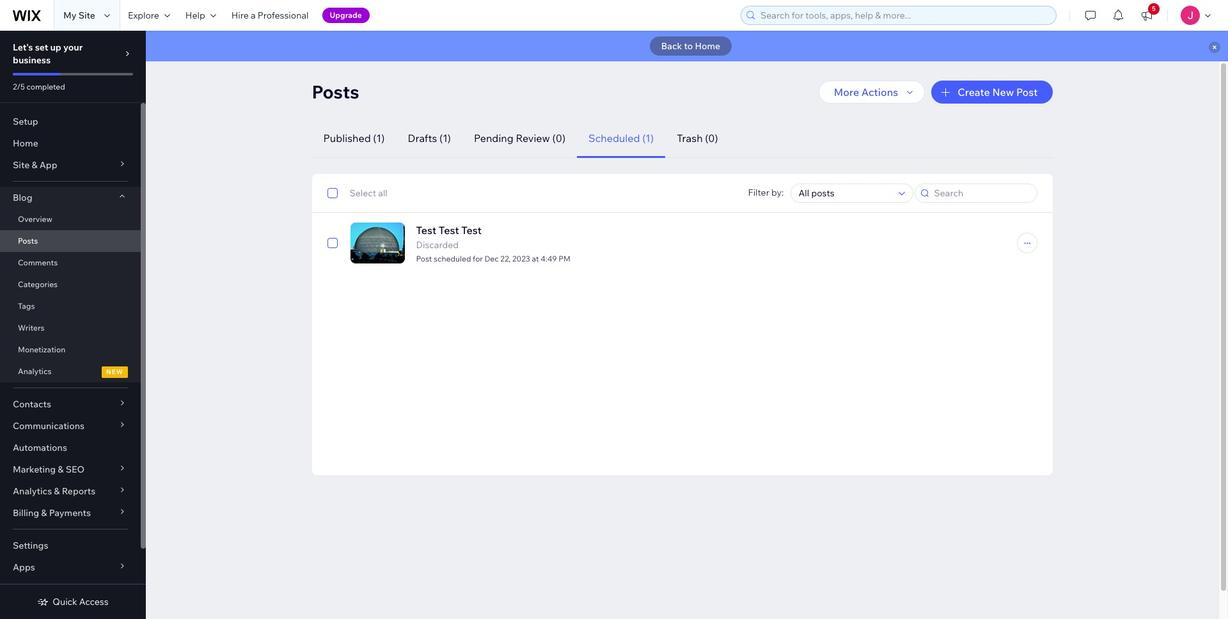 Task type: vqa. For each thing, say whether or not it's contained in the screenshot.
the top events
no



Task type: describe. For each thing, give the bounding box(es) containing it.
more actions
[[834, 86, 898, 99]]

trash (0) button
[[666, 119, 730, 158]]

to
[[684, 40, 693, 52]]

Search for tools, apps, help & more... field
[[757, 6, 1052, 24]]

more
[[834, 86, 859, 99]]

(1) for drafts (1)
[[440, 132, 451, 145]]

writers
[[18, 323, 45, 333]]

& for analytics
[[54, 486, 60, 497]]

back
[[661, 40, 682, 52]]

drafts
[[408, 132, 437, 145]]

scheduled (1)
[[589, 132, 654, 145]]

set
[[35, 42, 48, 53]]

home link
[[0, 132, 141, 154]]

marketing & seo button
[[0, 459, 141, 480]]

scheduled (1) button
[[577, 119, 666, 158]]

trash (0)
[[677, 132, 718, 145]]

1 test from the left
[[416, 224, 437, 237]]

tab list containing published (1)
[[312, 119, 1037, 158]]

business
[[13, 54, 51, 66]]

quick access button
[[37, 596, 109, 608]]

setup
[[13, 116, 38, 127]]

1 horizontal spatial site
[[78, 10, 95, 21]]

published
[[323, 132, 371, 145]]

my site
[[63, 10, 95, 21]]

5 button
[[1133, 0, 1161, 31]]

automations
[[13, 442, 67, 454]]

upgrade
[[330, 10, 362, 20]]

test test test discarded post scheduled for dec 22, 2023 at 4:49 pm
[[416, 224, 571, 264]]

analytics for analytics & reports
[[13, 486, 52, 497]]

contacts
[[13, 399, 51, 410]]

back to home
[[661, 40, 721, 52]]

overview
[[18, 214, 52, 224]]

select
[[350, 187, 376, 199]]

1 horizontal spatial posts
[[312, 81, 359, 103]]

for
[[473, 254, 483, 264]]

Select all checkbox
[[327, 186, 388, 201]]

billing
[[13, 507, 39, 519]]

& for marketing
[[58, 464, 64, 475]]

dec
[[485, 254, 499, 264]]

communications button
[[0, 415, 141, 437]]

quick access
[[53, 596, 109, 608]]

tags
[[18, 301, 35, 311]]

2 test from the left
[[439, 224, 459, 237]]

analytics for analytics
[[18, 367, 51, 376]]

posts link
[[0, 230, 141, 252]]

help button
[[178, 0, 224, 31]]

& for billing
[[41, 507, 47, 519]]

trash
[[677, 132, 703, 145]]

22,
[[501, 254, 511, 264]]

pm
[[559, 254, 571, 264]]

discarded
[[416, 239, 459, 251]]

app
[[40, 159, 57, 171]]

2/5
[[13, 82, 25, 91]]

(0) inside 'button'
[[552, 132, 566, 145]]

monetization link
[[0, 339, 141, 361]]

marketing & seo
[[13, 464, 85, 475]]

completed
[[27, 82, 65, 91]]

home inside sidebar element
[[13, 138, 38, 149]]

post inside create new post button
[[1017, 86, 1038, 99]]

create new post
[[958, 86, 1038, 99]]

payments
[[49, 507, 91, 519]]

blog button
[[0, 187, 141, 209]]

cms link
[[0, 578, 141, 600]]

analytics & reports button
[[0, 480, 141, 502]]

& for site
[[32, 159, 37, 171]]

posts inside sidebar element
[[18, 236, 38, 246]]

actions
[[862, 86, 898, 99]]

home inside button
[[695, 40, 721, 52]]

a
[[251, 10, 256, 21]]

review
[[516, 132, 550, 145]]

billing & payments
[[13, 507, 91, 519]]

2/5 completed
[[13, 82, 65, 91]]



Task type: locate. For each thing, give the bounding box(es) containing it.
sidebar element
[[0, 31, 146, 619]]

seo
[[66, 464, 85, 475]]

post inside test test test discarded post scheduled for dec 22, 2023 at 4:49 pm
[[416, 254, 432, 264]]

0 vertical spatial posts
[[312, 81, 359, 103]]

(0) inside button
[[705, 132, 718, 145]]

2023
[[512, 254, 530, 264]]

post right new
[[1017, 86, 1038, 99]]

published (1)
[[323, 132, 385, 145]]

(1) for scheduled (1)
[[642, 132, 654, 145]]

filter
[[748, 187, 770, 199]]

2 (1) from the left
[[440, 132, 451, 145]]

4:49
[[541, 254, 557, 264]]

0 horizontal spatial site
[[13, 159, 30, 171]]

categories
[[18, 280, 58, 289]]

2 horizontal spatial (1)
[[642, 132, 654, 145]]

posts down "overview"
[[18, 236, 38, 246]]

site & app
[[13, 159, 57, 171]]

& left reports
[[54, 486, 60, 497]]

create new post button
[[932, 81, 1053, 104]]

by:
[[772, 187, 784, 199]]

Search field
[[931, 184, 1033, 202]]

(1) right published at top left
[[373, 132, 385, 145]]

blog
[[13, 192, 32, 203]]

tab list
[[312, 119, 1037, 158]]

categories link
[[0, 274, 141, 296]]

0 vertical spatial post
[[1017, 86, 1038, 99]]

scheduled
[[589, 132, 640, 145]]

(1) right scheduled
[[642, 132, 654, 145]]

(0)
[[552, 132, 566, 145], [705, 132, 718, 145]]

1 vertical spatial analytics
[[13, 486, 52, 497]]

1 horizontal spatial home
[[695, 40, 721, 52]]

more actions button
[[819, 81, 925, 104]]

0 horizontal spatial home
[[13, 138, 38, 149]]

back to home alert
[[146, 31, 1228, 61]]

1 horizontal spatial test
[[439, 224, 459, 237]]

5
[[1152, 4, 1156, 13]]

2 (0) from the left
[[705, 132, 718, 145]]

comments
[[18, 258, 58, 267]]

my
[[63, 10, 76, 21]]

(1) for published (1)
[[373, 132, 385, 145]]

communications
[[13, 420, 84, 432]]

settings
[[13, 540, 48, 551]]

0 horizontal spatial (1)
[[373, 132, 385, 145]]

writers link
[[0, 317, 141, 339]]

& left seo at the left of page
[[58, 464, 64, 475]]

automations link
[[0, 437, 141, 459]]

& left the app
[[32, 159, 37, 171]]

1 horizontal spatial post
[[1017, 86, 1038, 99]]

1 (0) from the left
[[552, 132, 566, 145]]

explore
[[128, 10, 159, 21]]

contacts button
[[0, 393, 141, 415]]

None checkbox
[[327, 235, 337, 251]]

let's set up your business
[[13, 42, 83, 66]]

filter by:
[[748, 187, 784, 199]]

overview link
[[0, 209, 141, 230]]

your
[[63, 42, 83, 53]]

drafts (1)
[[408, 132, 451, 145]]

pending review (0)
[[474, 132, 566, 145]]

help
[[185, 10, 205, 21]]

& inside popup button
[[58, 464, 64, 475]]

setup link
[[0, 111, 141, 132]]

hire a professional link
[[224, 0, 316, 31]]

new
[[993, 86, 1014, 99]]

1 (1) from the left
[[373, 132, 385, 145]]

1 vertical spatial posts
[[18, 236, 38, 246]]

0 horizontal spatial post
[[416, 254, 432, 264]]

reports
[[62, 486, 95, 497]]

post down discarded
[[416, 254, 432, 264]]

(1)
[[373, 132, 385, 145], [440, 132, 451, 145], [642, 132, 654, 145]]

new
[[106, 368, 123, 376]]

0 horizontal spatial (0)
[[552, 132, 566, 145]]

let's
[[13, 42, 33, 53]]

analytics & reports
[[13, 486, 95, 497]]

marketing
[[13, 464, 56, 475]]

posts
[[312, 81, 359, 103], [18, 236, 38, 246]]

3 (1) from the left
[[642, 132, 654, 145]]

hire a professional
[[231, 10, 309, 21]]

0 horizontal spatial posts
[[18, 236, 38, 246]]

pending review (0) button
[[463, 119, 577, 158]]

apps button
[[0, 557, 141, 578]]

pending
[[474, 132, 514, 145]]

(0) right trash
[[705, 132, 718, 145]]

analytics
[[18, 367, 51, 376], [13, 486, 52, 497]]

0 vertical spatial analytics
[[18, 367, 51, 376]]

1 vertical spatial post
[[416, 254, 432, 264]]

back to home button
[[650, 36, 732, 56]]

0 vertical spatial site
[[78, 10, 95, 21]]

1 vertical spatial home
[[13, 138, 38, 149]]

create
[[958, 86, 990, 99]]

analytics down marketing at the left of the page
[[13, 486, 52, 497]]

site left the app
[[13, 159, 30, 171]]

all
[[378, 187, 388, 199]]

0 horizontal spatial test
[[416, 224, 437, 237]]

select all
[[350, 187, 388, 199]]

tags link
[[0, 296, 141, 317]]

settings link
[[0, 535, 141, 557]]

1 horizontal spatial (1)
[[440, 132, 451, 145]]

analytics inside dropdown button
[[13, 486, 52, 497]]

3 test from the left
[[461, 224, 482, 237]]

billing & payments button
[[0, 502, 141, 524]]

site
[[78, 10, 95, 21], [13, 159, 30, 171]]

quick
[[53, 596, 77, 608]]

site & app button
[[0, 154, 141, 176]]

& right billing
[[41, 507, 47, 519]]

post
[[1017, 86, 1038, 99], [416, 254, 432, 264]]

posts up published at top left
[[312, 81, 359, 103]]

1 vertical spatial site
[[13, 159, 30, 171]]

professional
[[258, 10, 309, 21]]

upgrade button
[[322, 8, 370, 23]]

apps
[[13, 562, 35, 573]]

at
[[532, 254, 539, 264]]

site inside dropdown button
[[13, 159, 30, 171]]

(0) right review
[[552, 132, 566, 145]]

0 vertical spatial home
[[695, 40, 721, 52]]

& inside dropdown button
[[41, 507, 47, 519]]

hire
[[231, 10, 249, 21]]

home right to at right
[[695, 40, 721, 52]]

comments link
[[0, 252, 141, 274]]

1 horizontal spatial (0)
[[705, 132, 718, 145]]

home down setup
[[13, 138, 38, 149]]

monetization
[[18, 345, 65, 354]]

analytics down monetization
[[18, 367, 51, 376]]

2 horizontal spatial test
[[461, 224, 482, 237]]

(1) right drafts
[[440, 132, 451, 145]]

access
[[79, 596, 109, 608]]

None field
[[795, 184, 895, 202]]

site right 'my'
[[78, 10, 95, 21]]

cms
[[13, 583, 33, 595]]

published (1) button
[[312, 119, 396, 158]]



